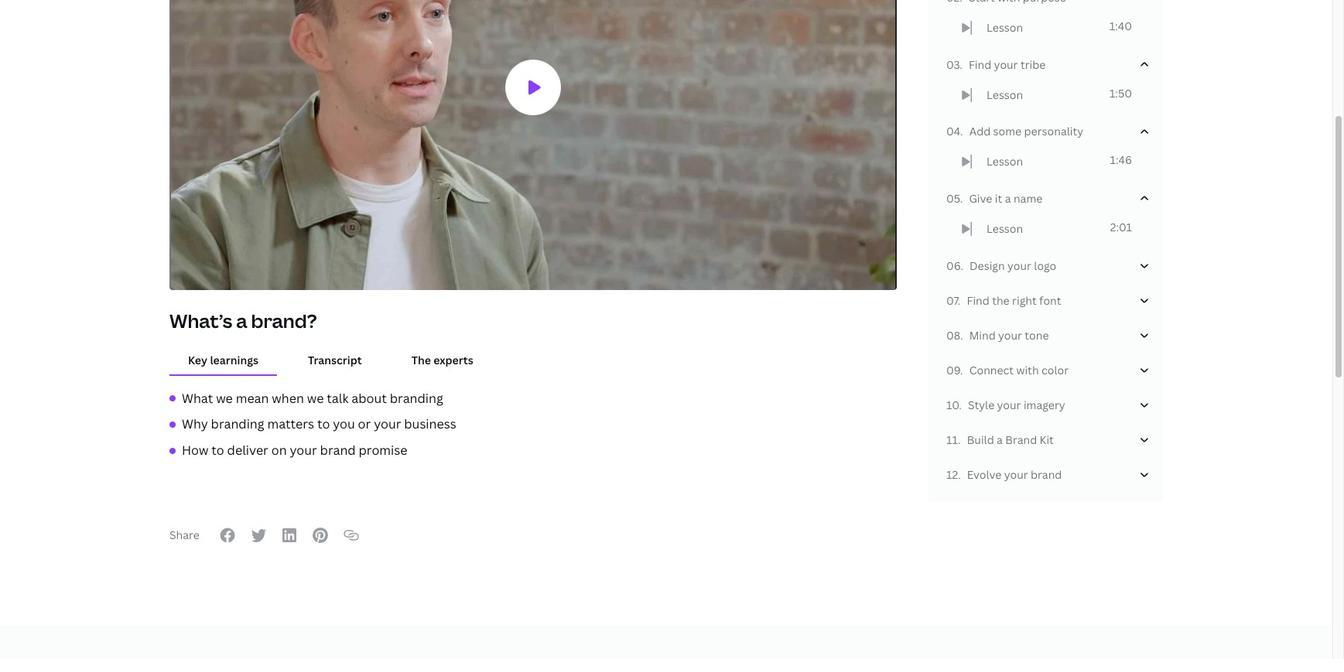 Task type: vqa. For each thing, say whether or not it's contained in the screenshot.


Task type: describe. For each thing, give the bounding box(es) containing it.
find for find the right font
[[967, 293, 990, 308]]

. for 11
[[959, 432, 961, 447]]

the experts
[[412, 353, 474, 367]]

your for 06 . design your logo
[[1008, 258, 1032, 273]]

transcript button
[[290, 346, 381, 374]]

1 vertical spatial brand
[[1031, 467, 1063, 482]]

0 vertical spatial to
[[317, 416, 330, 433]]

find for find your tribe
[[969, 57, 992, 72]]

brand
[[1006, 432, 1038, 447]]

brand?
[[251, 308, 317, 334]]

your right on
[[290, 442, 317, 459]]

. for 04
[[961, 124, 964, 139]]

what's
[[170, 308, 233, 334]]

04
[[947, 124, 961, 139]]

build
[[968, 432, 995, 447]]

design
[[970, 258, 1006, 273]]

your for 12 . evolve your brand
[[1005, 467, 1029, 482]]

tone
[[1025, 328, 1050, 343]]

your for 08 . mind your tone
[[999, 328, 1023, 343]]

1:46
[[1111, 153, 1133, 168]]

. for 05
[[961, 191, 964, 206]]

1 we from the left
[[216, 390, 233, 407]]

05 . give it a name
[[947, 191, 1043, 206]]

mean
[[236, 390, 269, 407]]

mind
[[970, 328, 996, 343]]

evolve
[[968, 467, 1002, 482]]

font
[[1040, 293, 1062, 308]]

. for 10
[[960, 398, 962, 412]]

kit
[[1040, 432, 1054, 447]]

on
[[272, 442, 287, 459]]

connect
[[970, 363, 1014, 378]]

1 vertical spatial branding
[[211, 416, 264, 433]]

11
[[947, 432, 959, 447]]

your for 03 . find your tribe
[[995, 57, 1019, 72]]

. for 09
[[961, 363, 964, 378]]

1:50
[[1110, 86, 1133, 100]]

lesson for 1:50
[[987, 87, 1024, 102]]

. for 08
[[961, 328, 964, 343]]

name
[[1014, 191, 1043, 206]]

08
[[947, 328, 961, 343]]

08 . mind your tone
[[947, 328, 1050, 343]]

2 we from the left
[[307, 390, 324, 407]]

key learnings
[[188, 353, 259, 367]]

talk
[[327, 390, 349, 407]]

12
[[947, 467, 959, 482]]

12 . evolve your brand
[[947, 467, 1063, 482]]

what
[[182, 390, 213, 407]]

0 vertical spatial brand
[[320, 442, 356, 459]]

it
[[996, 191, 1003, 206]]

2:01
[[1111, 220, 1133, 235]]

0 vertical spatial a
[[1006, 191, 1012, 206]]

logo
[[1035, 258, 1057, 273]]

your right or
[[374, 416, 401, 433]]

2 vertical spatial a
[[997, 432, 1003, 447]]

how
[[182, 442, 209, 459]]

matters
[[267, 416, 314, 433]]

. for 06
[[961, 258, 964, 273]]

09
[[947, 363, 961, 378]]

deliver
[[227, 442, 269, 459]]

your for 10 . style your imagery
[[998, 398, 1022, 412]]

. for 07
[[958, 293, 961, 308]]



Task type: locate. For each thing, give the bounding box(es) containing it.
04 . add some personality
[[947, 124, 1084, 139]]

0 horizontal spatial we
[[216, 390, 233, 407]]

personality
[[1025, 124, 1084, 139]]

your left tone
[[999, 328, 1023, 343]]

11 . build a brand kit
[[947, 432, 1054, 447]]

a right 'build'
[[997, 432, 1003, 447]]

or
[[358, 416, 371, 433]]

brand down kit
[[1031, 467, 1063, 482]]

your right style
[[998, 398, 1022, 412]]

06
[[947, 258, 961, 273]]

0 horizontal spatial brand
[[320, 442, 356, 459]]

branding up business
[[390, 390, 443, 407]]

how to deliver on your brand promise
[[182, 442, 408, 459]]

to left you
[[317, 416, 330, 433]]

. left style
[[960, 398, 962, 412]]

a up learnings
[[236, 308, 247, 334]]

the experts button
[[393, 346, 492, 374]]

07 . find the right font
[[947, 293, 1062, 308]]

lesson down 03 . find your tribe
[[987, 87, 1024, 102]]

0 vertical spatial branding
[[390, 390, 443, 407]]

business
[[404, 416, 457, 433]]

0 horizontal spatial to
[[212, 442, 224, 459]]

to
[[317, 416, 330, 433], [212, 442, 224, 459]]

what we mean when we talk about branding
[[182, 390, 443, 407]]

branding
[[390, 390, 443, 407], [211, 416, 264, 433]]

what's a brand?
[[170, 308, 317, 334]]

you
[[333, 416, 355, 433]]

with
[[1017, 363, 1040, 378]]

05
[[947, 191, 961, 206]]

experts
[[434, 353, 474, 367]]

. left mind
[[961, 328, 964, 343]]

1 vertical spatial a
[[236, 308, 247, 334]]

add
[[970, 124, 991, 139]]

. left 'build'
[[959, 432, 961, 447]]

tribe
[[1021, 57, 1046, 72]]

0 vertical spatial find
[[969, 57, 992, 72]]

2 lesson from the top
[[987, 87, 1024, 102]]

lesson for 1:46
[[987, 154, 1024, 169]]

10
[[947, 398, 960, 412]]

1 lesson from the top
[[987, 20, 1024, 35]]

find left the
[[967, 293, 990, 308]]

lesson for 2:01
[[987, 221, 1024, 236]]

. for 12
[[959, 467, 961, 482]]

when
[[272, 390, 304, 407]]

03 . find your tribe
[[947, 57, 1046, 72]]

1 horizontal spatial brand
[[1031, 467, 1063, 482]]

06 . design your logo
[[947, 258, 1057, 273]]

learnings
[[210, 353, 259, 367]]

lesson down it
[[987, 221, 1024, 236]]

. left design
[[961, 258, 964, 273]]

why
[[182, 416, 208, 433]]

10 . style your imagery
[[947, 398, 1066, 412]]

1 vertical spatial find
[[967, 293, 990, 308]]

your
[[995, 57, 1019, 72], [1008, 258, 1032, 273], [999, 328, 1023, 343], [998, 398, 1022, 412], [374, 416, 401, 433], [290, 442, 317, 459], [1005, 467, 1029, 482]]

share
[[170, 528, 200, 543]]

key
[[188, 353, 208, 367]]

. for 03
[[960, 57, 963, 72]]

2 horizontal spatial a
[[1006, 191, 1012, 206]]

give
[[970, 191, 993, 206]]

brand
[[320, 442, 356, 459], [1031, 467, 1063, 482]]

imagery
[[1024, 398, 1066, 412]]

the
[[993, 293, 1010, 308]]

brand design course - what's a brand - james gilmore image
[[171, 0, 896, 293]]

03
[[947, 57, 960, 72]]

to right "how"
[[212, 442, 224, 459]]

1 horizontal spatial a
[[997, 432, 1003, 447]]

. down '06'
[[958, 293, 961, 308]]

style
[[969, 398, 995, 412]]

.
[[960, 57, 963, 72], [961, 124, 964, 139], [961, 191, 964, 206], [961, 258, 964, 273], [958, 293, 961, 308], [961, 328, 964, 343], [961, 363, 964, 378], [960, 398, 962, 412], [959, 432, 961, 447], [959, 467, 961, 482]]

. left the give
[[961, 191, 964, 206]]

branding up deliver
[[211, 416, 264, 433]]

about
[[352, 390, 387, 407]]

the
[[412, 353, 431, 367]]

transcript
[[308, 353, 362, 367]]

brand down you
[[320, 442, 356, 459]]

your right evolve
[[1005, 467, 1029, 482]]

1:40
[[1110, 19, 1133, 33]]

1 horizontal spatial we
[[307, 390, 324, 407]]

lesson for 1:40
[[987, 20, 1024, 35]]

0 horizontal spatial a
[[236, 308, 247, 334]]

3 lesson from the top
[[987, 154, 1024, 169]]

we
[[216, 390, 233, 407], [307, 390, 324, 407]]

your left logo
[[1008, 258, 1032, 273]]

09 . connect with color
[[947, 363, 1069, 378]]

. left evolve
[[959, 467, 961, 482]]

0 horizontal spatial branding
[[211, 416, 264, 433]]

1 vertical spatial to
[[212, 442, 224, 459]]

. left connect
[[961, 363, 964, 378]]

find right 03
[[969, 57, 992, 72]]

right
[[1013, 293, 1037, 308]]

lesson down some
[[987, 154, 1024, 169]]

1 horizontal spatial to
[[317, 416, 330, 433]]

key learnings button
[[170, 346, 277, 374]]

some
[[994, 124, 1022, 139]]

lesson
[[987, 20, 1024, 35], [987, 87, 1024, 102], [987, 154, 1024, 169], [987, 221, 1024, 236]]

promise
[[359, 442, 408, 459]]

we left talk
[[307, 390, 324, 407]]

lesson up 03 . find your tribe
[[987, 20, 1024, 35]]

we right what
[[216, 390, 233, 407]]

07
[[947, 293, 958, 308]]

a
[[1006, 191, 1012, 206], [236, 308, 247, 334], [997, 432, 1003, 447]]

your left "tribe"
[[995, 57, 1019, 72]]

1 horizontal spatial branding
[[390, 390, 443, 407]]

find
[[969, 57, 992, 72], [967, 293, 990, 308]]

why branding matters to you or your business
[[182, 416, 457, 433]]

4 lesson from the top
[[987, 221, 1024, 236]]

. left add
[[961, 124, 964, 139]]

a right it
[[1006, 191, 1012, 206]]

color
[[1042, 363, 1069, 378]]

. up 04
[[960, 57, 963, 72]]



